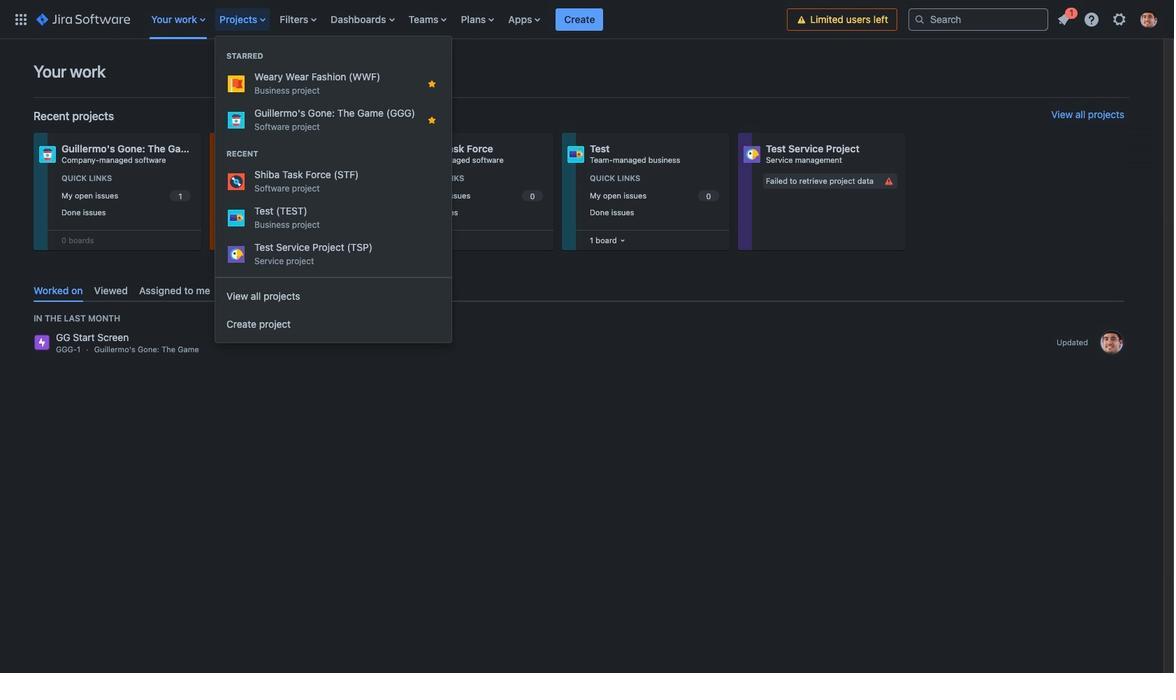 Task type: vqa. For each thing, say whether or not it's contained in the screenshot.
Your profile and settings 'ICON'
yes



Task type: describe. For each thing, give the bounding box(es) containing it.
star weary wear fashion (wwf) image
[[427, 78, 438, 90]]

notifications image
[[1056, 11, 1073, 28]]

2 horizontal spatial list item
[[1052, 5, 1078, 30]]

0 horizontal spatial list item
[[215, 0, 272, 39]]

board image
[[617, 235, 629, 246]]

2 heading from the top
[[215, 148, 452, 159]]

star guillermo's gone: the game (ggg) image
[[427, 115, 438, 126]]

primary element
[[8, 0, 788, 39]]

0 horizontal spatial list
[[144, 0, 788, 39]]



Task type: locate. For each thing, give the bounding box(es) containing it.
banner
[[0, 0, 1175, 39]]

0 vertical spatial heading
[[215, 50, 452, 62]]

1 horizontal spatial list
[[1052, 5, 1167, 32]]

help image
[[1084, 11, 1101, 28]]

jira software image
[[36, 11, 130, 28], [36, 11, 130, 28]]

heading
[[215, 50, 452, 62], [215, 148, 452, 159]]

list item
[[215, 0, 272, 39], [556, 0, 604, 39], [1052, 5, 1078, 30]]

Search field
[[909, 8, 1049, 30]]

appswitcher icon image
[[13, 11, 29, 28]]

list
[[144, 0, 788, 39], [1052, 5, 1167, 32]]

1 heading from the top
[[215, 50, 452, 62]]

None search field
[[909, 8, 1049, 30]]

your profile and settings image
[[1141, 11, 1158, 28]]

settings image
[[1112, 11, 1129, 28]]

1 horizontal spatial list item
[[556, 0, 604, 39]]

1 vertical spatial heading
[[215, 148, 452, 159]]

search image
[[915, 14, 926, 25]]

tab list
[[28, 279, 1131, 302]]

group
[[215, 36, 452, 277]]



